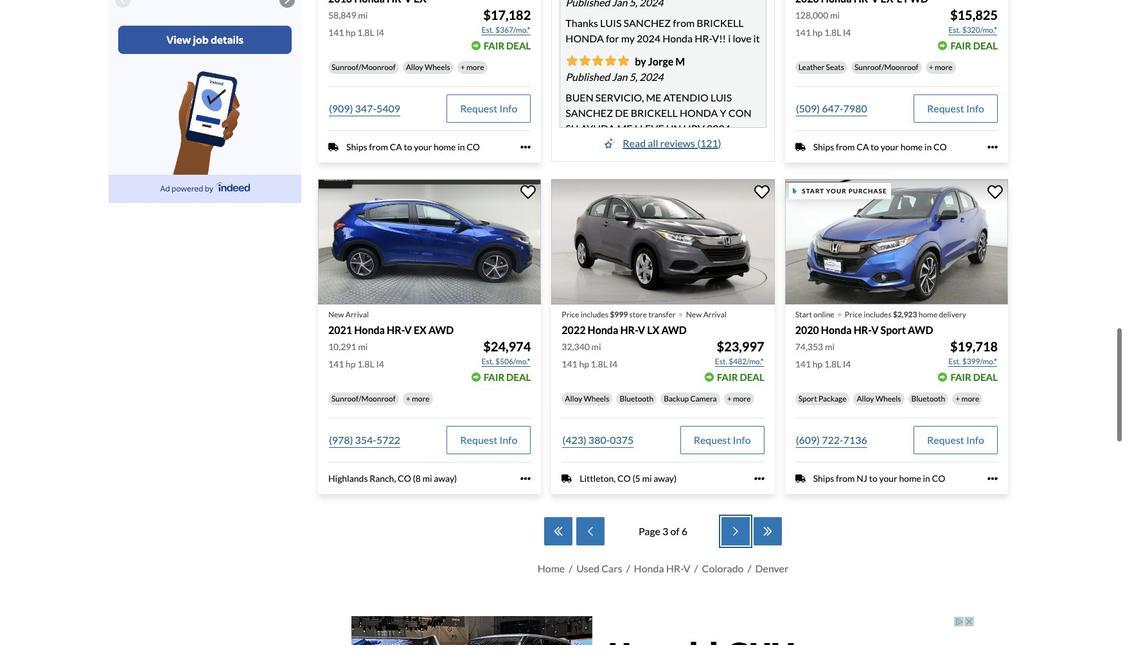 Task type: locate. For each thing, give the bounding box(es) containing it.
mi for $23,997
[[592, 342, 602, 352]]

awd down transfer
[[662, 324, 687, 336]]

2 · from the left
[[838, 302, 843, 325]]

hp down 74,353
[[813, 359, 823, 370]]

honda inside new arrival 2021 honda hr-v ex awd
[[354, 324, 385, 336]]

new right transfer
[[687, 310, 702, 320]]

· inside price includes $999 store transfer · new arrival 2022 honda hr-v lx awd
[[679, 302, 684, 325]]

request for ·
[[694, 434, 731, 446]]

2 price from the left
[[845, 310, 863, 320]]

1 · from the left
[[679, 302, 684, 325]]

1 vertical spatial sanchez
[[566, 107, 613, 119]]

sanchez up my
[[624, 17, 671, 29]]

2022
[[562, 324, 586, 336]]

truck image down the (909)
[[329, 142, 339, 152]]

ca
[[390, 142, 402, 152], [857, 142, 870, 152]]

$17,182 est. $367/mo.*
[[482, 7, 531, 35]]

1 vertical spatial start
[[796, 310, 813, 320]]

mi right the 58,849
[[358, 10, 368, 21]]

my
[[622, 32, 635, 44]]

truck image left the littleton,
[[562, 474, 572, 484]]

chevron double right image
[[762, 526, 775, 537]]

mi right 128,000
[[831, 10, 840, 21]]

hr- inside 'thanks luis sanchez from brickell honda for my 2024 honda hr-v!! i love it'
[[695, 32, 713, 44]]

2 away) from the left
[[654, 473, 677, 484]]

ships down (909) 347-5409 button
[[347, 142, 368, 152]]

2 horizontal spatial alloy
[[857, 394, 875, 404]]

fair down 'est. $506/mo.*' button on the left of the page
[[484, 372, 505, 383]]

littleton,
[[580, 473, 616, 484]]

0 horizontal spatial ships from ca to your home in co
[[347, 142, 480, 152]]

0375
[[610, 434, 634, 446]]

2 new from the left
[[687, 310, 702, 320]]

luis
[[601, 17, 622, 29], [711, 91, 732, 103]]

ellipsis h image
[[521, 142, 531, 152], [521, 474, 531, 484], [988, 474, 998, 484]]

honda up the m
[[663, 32, 693, 44]]

sunroof/moonroof up (978) 354-5722
[[332, 394, 396, 404]]

mi inside 32,340 mi 141 hp 1.8l i4
[[592, 342, 602, 352]]

purchase
[[849, 187, 888, 195]]

fair deal down 'est. $506/mo.*' button on the left of the page
[[484, 372, 531, 383]]

est. down $19,718
[[949, 357, 961, 367]]

ships right truck icon
[[814, 142, 835, 152]]

2024 right 5,
[[640, 71, 664, 83]]

0 horizontal spatial ca
[[390, 142, 402, 152]]

luis up for
[[601, 17, 622, 29]]

2 / from the left
[[627, 562, 630, 575]]

1.8l
[[358, 27, 375, 38], [825, 27, 842, 38], [358, 359, 375, 370], [591, 359, 608, 370], [825, 359, 842, 370]]

deal down $482/mo.*
[[740, 372, 765, 383]]

i4 inside 32,340 mi 141 hp 1.8l i4
[[610, 359, 618, 370]]

mi for $24,974
[[358, 342, 368, 352]]

arrival up the $23,997
[[704, 310, 727, 320]]

all
[[648, 137, 659, 149]]

info for ·
[[733, 434, 751, 446]]

honda inside 'thanks luis sanchez from brickell honda for my 2024 honda hr-v!! i love it'
[[566, 32, 604, 44]]

mi right 10,291
[[358, 342, 368, 352]]

est. down $15,825
[[949, 25, 961, 35]]

v
[[405, 324, 412, 336], [638, 324, 646, 336], [872, 324, 879, 336], [684, 562, 691, 575]]

1.8l inside "74,353 mi 141 hp 1.8l i4"
[[825, 359, 842, 370]]

1.8l inside 32,340 mi 141 hp 1.8l i4
[[591, 359, 608, 370]]

me up lleve at top right
[[646, 91, 662, 103]]

est. inside $23,997 est. $482/mo.*
[[716, 357, 728, 367]]

1 ships from ca to your home in co from the left
[[347, 142, 480, 152]]

1 horizontal spatial away)
[[654, 473, 677, 484]]

from
[[673, 17, 695, 29], [369, 142, 388, 152], [836, 142, 856, 152], [836, 473, 856, 484]]

ships from ca to your home in co down 5409
[[347, 142, 480, 152]]

mi for $15,825
[[831, 10, 840, 21]]

1 horizontal spatial ·
[[838, 302, 843, 325]]

sport
[[881, 324, 907, 336], [799, 394, 818, 404]]

2024 right my
[[637, 32, 661, 44]]

fair deal down est. $399/mo.* 'button'
[[951, 372, 998, 383]]

141 down the 58,849
[[329, 27, 344, 38]]

ca down 7980
[[857, 142, 870, 152]]

mi inside 10,291 mi 141 hp 1.8l i4
[[358, 342, 368, 352]]

/ left colorado link
[[695, 562, 699, 575]]

1 horizontal spatial awd
[[662, 324, 687, 336]]

hp inside 58,849 mi 141 hp 1.8l i4
[[346, 27, 356, 38]]

1 horizontal spatial includes
[[864, 310, 892, 320]]

1 horizontal spatial arrival
[[704, 310, 727, 320]]

141 inside "74,353 mi 141 hp 1.8l i4"
[[796, 359, 811, 370]]

mi inside 58,849 mi 141 hp 1.8l i4
[[358, 10, 368, 21]]

0 vertical spatial luis
[[601, 17, 622, 29]]

brickell up v!!
[[697, 17, 744, 29]]

(
[[698, 137, 701, 149]]

2 vertical spatial 2024
[[707, 122, 731, 134]]

1 horizontal spatial luis
[[711, 91, 732, 103]]

ca for $15,825
[[857, 142, 870, 152]]

leather seats
[[799, 62, 845, 72]]

brickell inside 'thanks luis sanchez from brickell honda for my 2024 honda hr-v!! i love it'
[[697, 17, 744, 29]]

1 ca from the left
[[390, 142, 402, 152]]

honda down online
[[822, 324, 852, 336]]

awd right the ex
[[429, 324, 454, 336]]

2 bluetooth from the left
[[912, 394, 946, 404]]

est. inside $17,182 est. $367/mo.*
[[482, 25, 494, 35]]

hr- left i
[[695, 32, 713, 44]]

mi right (5
[[643, 473, 652, 484]]

1 vertical spatial luis
[[711, 91, 732, 103]]

fair down est. $399/mo.* 'button'
[[951, 372, 972, 383]]

honda for $999
[[588, 324, 619, 336]]

truck image
[[329, 142, 339, 152], [562, 474, 572, 484], [796, 474, 806, 484]]

0 horizontal spatial sport
[[799, 394, 818, 404]]

ca down 5409
[[390, 142, 402, 152]]

1 horizontal spatial sanchez
[[624, 17, 671, 29]]

sport package
[[799, 394, 847, 404]]

2 horizontal spatial truck image
[[796, 474, 806, 484]]

0 vertical spatial honda
[[566, 32, 604, 44]]

(509) 647-7980
[[796, 102, 868, 115]]

141 for ·
[[796, 359, 811, 370]]

brickell up lleve at top right
[[631, 107, 678, 119]]

2024 up )
[[707, 122, 731, 134]]

includes
[[581, 310, 609, 320], [864, 310, 892, 320]]

0 vertical spatial start
[[803, 187, 825, 195]]

1 horizontal spatial honda
[[680, 107, 718, 119]]

truck image down (609)
[[796, 474, 806, 484]]

1 horizontal spatial sport
[[881, 324, 907, 336]]

0 horizontal spatial sanchez
[[566, 107, 613, 119]]

love
[[733, 32, 752, 44]]

mi inside "128,000 mi 141 hp 1.8l i4"
[[831, 10, 840, 21]]

start up the 2020
[[796, 310, 813, 320]]

leather
[[799, 62, 825, 72]]

0 vertical spatial ellipsis h image
[[988, 142, 998, 152]]

awd inside price includes $999 store transfer · new arrival 2022 honda hr-v lx awd
[[662, 324, 687, 336]]

/ left used
[[569, 562, 573, 575]]

est. inside "$24,974 est. $506/mo.*"
[[482, 357, 494, 367]]

deal
[[507, 40, 531, 52], [974, 40, 998, 52], [507, 372, 531, 383], [740, 372, 765, 383], [974, 372, 998, 383]]

722-
[[822, 434, 844, 446]]

i4
[[376, 27, 384, 38], [844, 27, 852, 38], [376, 359, 384, 370], [610, 359, 618, 370], [844, 359, 852, 370]]

2024
[[637, 32, 661, 44], [640, 71, 664, 83], [707, 122, 731, 134]]

2 ca from the left
[[857, 142, 870, 152]]

de
[[615, 107, 629, 119], [604, 137, 618, 150]]

1 price from the left
[[562, 310, 580, 320]]

sport down $2,923
[[881, 324, 907, 336]]

1.8l inside 10,291 mi 141 hp 1.8l i4
[[358, 359, 375, 370]]

new arrival 2021 honda hr-v ex awd
[[329, 310, 454, 336]]

1.8l for $999
[[591, 359, 608, 370]]

luis inside 'thanks luis sanchez from brickell honda for my 2024 honda hr-v!! i love it'
[[601, 17, 622, 29]]

1 horizontal spatial bluetooth
[[912, 394, 946, 404]]

4 / from the left
[[748, 562, 752, 575]]

sanchez up ayuda on the top of page
[[566, 107, 613, 119]]

1 awd from the left
[[429, 324, 454, 336]]

delivery
[[940, 310, 967, 320]]

ships for $15,825
[[814, 142, 835, 152]]

info
[[500, 102, 518, 115], [967, 102, 985, 115], [500, 434, 518, 446], [733, 434, 751, 446], [967, 434, 985, 446]]

141 inside 10,291 mi 141 hp 1.8l i4
[[329, 359, 344, 370]]

wheels for sunroof/moonroof
[[425, 62, 451, 72]]

fair for v
[[484, 372, 505, 383]]

2 horizontal spatial awd
[[909, 324, 934, 336]]

0 vertical spatial advertisement element
[[109, 0, 302, 203]]

mi inside "74,353 mi 141 hp 1.8l i4"
[[826, 342, 835, 352]]

honda inside price includes $999 store transfer · new arrival 2022 honda hr-v lx awd
[[588, 324, 619, 336]]

blue 2021 honda hr-v ex awd suv / crossover all-wheel drive continuously variable transmission image
[[318, 179, 542, 305]]

includes left $999
[[581, 310, 609, 320]]

awd
[[429, 324, 454, 336], [662, 324, 687, 336], [909, 324, 934, 336]]

mi right 32,340
[[592, 342, 602, 352]]

1 horizontal spatial new
[[687, 310, 702, 320]]

est. $482/mo.* button
[[715, 356, 765, 369]]

hp down 32,340
[[580, 359, 590, 370]]

ships from ca to your home in co
[[347, 142, 480, 152], [814, 142, 947, 152]]

sport left package
[[799, 394, 818, 404]]

0 horizontal spatial ·
[[679, 302, 684, 325]]

0 horizontal spatial price
[[562, 310, 580, 320]]

2 includes from the left
[[864, 310, 892, 320]]

alloy wheels
[[406, 62, 451, 72], [565, 394, 610, 404], [857, 394, 902, 404]]

from left nj
[[836, 473, 856, 484]]

0 horizontal spatial alloy wheels
[[406, 62, 451, 72]]

request for v
[[461, 434, 498, 446]]

2 horizontal spatial wheels
[[876, 394, 902, 404]]

seats
[[827, 62, 845, 72]]

0 horizontal spatial away)
[[434, 473, 457, 484]]

1 vertical spatial brickell
[[631, 107, 678, 119]]

new up 2021
[[329, 310, 344, 320]]

/ left "denver"
[[748, 562, 752, 575]]

alloy wheels for sunroof/moonroof
[[406, 62, 451, 72]]

1 vertical spatial me
[[618, 122, 633, 134]]

request info button for ·
[[681, 426, 765, 455]]

2 awd from the left
[[662, 324, 687, 336]]

1 horizontal spatial ellipsis h image
[[988, 142, 998, 152]]

honda inside start online · price includes $2,923 home delivery 2020 honda hr-v sport awd
[[822, 324, 852, 336]]

to for $15,825
[[871, 142, 880, 152]]

1 vertical spatial 2024
[[640, 71, 664, 83]]

1.8l inside 58,849 mi 141 hp 1.8l i4
[[358, 27, 375, 38]]

0 horizontal spatial awd
[[429, 324, 454, 336]]

cars
[[602, 562, 623, 575]]

ca for $17,182
[[390, 142, 402, 152]]

away) right (5
[[654, 473, 677, 484]]

home
[[538, 562, 565, 575]]

i4 inside "74,353 mi 141 hp 1.8l i4"
[[844, 359, 852, 370]]

mi right (8
[[423, 473, 432, 484]]

0 horizontal spatial wheels
[[425, 62, 451, 72]]

2 horizontal spatial alloy wheels
[[857, 394, 902, 404]]

(8
[[413, 473, 421, 484]]

y
[[720, 107, 727, 119]]

honda up hrv
[[680, 107, 718, 119]]

m
[[676, 55, 686, 67]]

3 / from the left
[[695, 562, 699, 575]]

honda
[[663, 32, 693, 44], [354, 324, 385, 336], [588, 324, 619, 336], [822, 324, 852, 336], [634, 562, 665, 575]]

lleve
[[635, 122, 665, 134]]

price
[[562, 310, 580, 320], [845, 310, 863, 320]]

1.8l inside "128,000 mi 141 hp 1.8l i4"
[[825, 27, 842, 38]]

0 horizontal spatial brickell
[[631, 107, 678, 119]]

sanchez inside 'thanks luis sanchez from brickell honda for my 2024 honda hr-v!! i love it'
[[624, 17, 671, 29]]

awd inside new arrival 2021 honda hr-v ex awd
[[429, 324, 454, 336]]

honda inside 'thanks luis sanchez from brickell honda for my 2024 honda hr-v!! i love it'
[[663, 32, 693, 44]]

0 horizontal spatial bluetooth
[[620, 394, 654, 404]]

to
[[404, 142, 412, 152], [871, 142, 880, 152], [870, 473, 878, 484]]

1 vertical spatial honda
[[680, 107, 718, 119]]

i4 inside "128,000 mi 141 hp 1.8l i4"
[[844, 27, 852, 38]]

(423) 380-0375
[[563, 434, 634, 446]]

2024 inside 'thanks luis sanchez from brickell honda for my 2024 honda hr-v!! i love it'
[[637, 32, 661, 44]]

est. down $17,182
[[482, 25, 494, 35]]

sunroof/moonroof for alloy wheels
[[332, 62, 396, 72]]

0 horizontal spatial luis
[[601, 17, 622, 29]]

1 horizontal spatial advertisement element
[[352, 616, 975, 646]]

hp inside 10,291 mi 141 hp 1.8l i4
[[346, 359, 356, 370]]

141 for $999
[[562, 359, 578, 370]]

from inside 'thanks luis sanchez from brickell honda for my 2024 honda hr-v!! i love it'
[[673, 17, 695, 29]]

awd inside start online · price includes $2,923 home delivery 2020 honda hr-v sport awd
[[909, 324, 934, 336]]

backup
[[664, 394, 689, 404]]

fair
[[484, 40, 505, 52], [951, 40, 972, 52], [484, 372, 505, 383], [718, 372, 738, 383], [951, 372, 972, 383]]

hrv
[[684, 122, 705, 134]]

stars image
[[605, 138, 616, 148]]

sport inside start online · price includes $2,923 home delivery 2020 honda hr-v sport awd
[[881, 324, 907, 336]]

start inside start online · price includes $2,923 home delivery 2020 honda hr-v sport awd
[[796, 310, 813, 320]]

1 horizontal spatial truck image
[[562, 474, 572, 484]]

2 ships from ca to your home in co from the left
[[814, 142, 947, 152]]

141 down 10,291
[[329, 359, 344, 370]]

away) right (8
[[434, 473, 457, 484]]

hr- right the 2020
[[854, 324, 872, 336]]

to for $17,182
[[404, 142, 412, 152]]

fair deal down est. $482/mo.* button
[[718, 372, 765, 383]]

1 / from the left
[[569, 562, 573, 575]]

hp down 10,291
[[346, 359, 356, 370]]

ranch,
[[370, 473, 396, 484]]

away)
[[434, 473, 457, 484], [654, 473, 677, 484]]

honda down thanks
[[566, 32, 604, 44]]

0 vertical spatial de
[[615, 107, 629, 119]]

· right online
[[838, 302, 843, 325]]

1.8l for ·
[[825, 359, 842, 370]]

price right online
[[845, 310, 863, 320]]

hp down 128,000
[[813, 27, 823, 38]]

hp down the 58,849
[[346, 27, 356, 38]]

ayuda
[[581, 122, 616, 134]]

hp inside 32,340 mi 141 hp 1.8l i4
[[580, 359, 590, 370]]

i
[[729, 32, 731, 44]]

ships left nj
[[814, 473, 835, 484]]

arrival up 2021
[[346, 310, 369, 320]]

· inside start online · price includes $2,923 home delivery 2020 honda hr-v sport awd
[[838, 302, 843, 325]]

hr- down store
[[621, 324, 638, 336]]

awd down $2,923
[[909, 324, 934, 336]]

0 vertical spatial sanchez
[[624, 17, 671, 29]]

1 horizontal spatial ships from ca to your home in co
[[814, 142, 947, 152]]

1 horizontal spatial brickell
[[697, 17, 744, 29]]

est. down '$24,974'
[[482, 357, 494, 367]]

1 includes from the left
[[581, 310, 609, 320]]

hr- left the ex
[[387, 324, 405, 336]]

est. $320/mo.* button
[[948, 24, 998, 37]]

ellipsis h image for ·
[[988, 474, 998, 484]]

141 down 74,353
[[796, 359, 811, 370]]

128,000 mi 141 hp 1.8l i4
[[796, 10, 852, 38]]

in for $15,825
[[925, 142, 932, 152]]

luis up the y
[[711, 91, 732, 103]]

$17,182
[[484, 7, 531, 23]]

ships for $17,182
[[347, 142, 368, 152]]

· right transfer
[[679, 302, 684, 325]]

nj
[[857, 473, 868, 484]]

ships from ca to your home in co up "purchase" on the right top of page
[[814, 142, 947, 152]]

includes inside price includes $999 store transfer · new arrival 2022 honda hr-v lx awd
[[581, 310, 609, 320]]

deal for $2,923
[[974, 372, 998, 383]]

$999
[[610, 310, 628, 320]]

start for ·
[[796, 310, 813, 320]]

price up 2022
[[562, 310, 580, 320]]

honda up 10,291 mi 141 hp 1.8l i4
[[354, 324, 385, 336]]

128,000
[[796, 10, 829, 21]]

alloy
[[406, 62, 423, 72], [565, 394, 583, 404], [857, 394, 875, 404]]

0 horizontal spatial new
[[329, 310, 344, 320]]

0 horizontal spatial includes
[[581, 310, 609, 320]]

2021
[[329, 324, 352, 336]]

home link
[[538, 562, 565, 575]]

includes left $2,923
[[864, 310, 892, 320]]

1 arrival from the left
[[346, 310, 369, 320]]

/ right the cars
[[627, 562, 630, 575]]

sunroof/moonroof up (909) 347-5409
[[332, 62, 396, 72]]

hr- inside price includes $999 store transfer · new arrival 2022 honda hr-v lx awd
[[621, 324, 638, 336]]

0 horizontal spatial honda
[[566, 32, 604, 44]]

2024 inside by jorge m published jan 5, 2024
[[640, 71, 664, 83]]

141
[[329, 27, 344, 38], [796, 27, 811, 38], [329, 359, 344, 370], [562, 359, 578, 370], [796, 359, 811, 370]]

0 vertical spatial 2024
[[637, 32, 661, 44]]

1 horizontal spatial ca
[[857, 142, 870, 152]]

1 horizontal spatial alloy
[[565, 394, 583, 404]]

denver
[[756, 562, 789, 575]]

0 vertical spatial sport
[[881, 324, 907, 336]]

hp for ·
[[813, 359, 823, 370]]

hp inside "74,353 mi 141 hp 1.8l i4"
[[813, 359, 823, 370]]

new inside price includes $999 store transfer · new arrival 2022 honda hr-v lx awd
[[687, 310, 702, 320]]

advertisement element
[[109, 0, 302, 203], [352, 616, 975, 646]]

0 horizontal spatial arrival
[[346, 310, 369, 320]]

honda for ·
[[822, 324, 852, 336]]

1 vertical spatial ellipsis h image
[[755, 474, 765, 484]]

me up read
[[618, 122, 633, 134]]

request info for v
[[461, 434, 518, 446]]

brickell
[[697, 17, 744, 29], [631, 107, 678, 119]]

arrival
[[346, 310, 369, 320], [704, 310, 727, 320]]

price includes $999 store transfer · new arrival 2022 honda hr-v lx awd
[[562, 302, 727, 336]]

mouse pointer image
[[793, 188, 797, 194]]

deal down "$399/mo.*"
[[974, 372, 998, 383]]

honda down $999
[[588, 324, 619, 336]]

i4 inside 10,291 mi 141 hp 1.8l i4
[[376, 359, 384, 370]]

de down servicio,
[[615, 107, 629, 119]]

request
[[461, 102, 498, 115], [928, 102, 965, 115], [461, 434, 498, 446], [694, 434, 731, 446], [928, 434, 965, 446]]

fair for ·
[[718, 372, 738, 383]]

1 horizontal spatial me
[[646, 91, 662, 103]]

0 horizontal spatial ellipsis h image
[[755, 474, 765, 484]]

1 horizontal spatial price
[[845, 310, 863, 320]]

est. inside "$19,718 est. $399/mo.*"
[[949, 357, 961, 367]]

deal for ·
[[740, 372, 765, 383]]

+ more
[[461, 62, 485, 72], [929, 62, 953, 72], [406, 394, 430, 404], [728, 394, 751, 404], [956, 394, 980, 404]]

deal down $506/mo.*
[[507, 372, 531, 383]]

price inside price includes $999 store transfer · new arrival 2022 honda hr-v lx awd
[[562, 310, 580, 320]]

1 vertical spatial de
[[604, 137, 618, 150]]

mi right 74,353
[[826, 342, 835, 352]]

page
[[639, 525, 661, 537]]

647-
[[822, 102, 844, 115]]

141 inside 32,340 mi 141 hp 1.8l i4
[[562, 359, 578, 370]]

2 arrival from the left
[[704, 310, 727, 320]]

+
[[461, 62, 465, 72], [929, 62, 934, 72], [406, 394, 411, 404], [728, 394, 732, 404], [956, 394, 961, 404]]

est. $367/mo.* button
[[481, 24, 531, 37]]

est. down the $23,997
[[716, 357, 728, 367]]

141 down 128,000
[[796, 27, 811, 38]]

(909) 347-5409
[[329, 102, 401, 115]]

3 awd from the left
[[909, 324, 934, 336]]

1 new from the left
[[329, 310, 344, 320]]

0 horizontal spatial alloy
[[406, 62, 423, 72]]

colorado
[[702, 562, 744, 575]]

58,849 mi 141 hp 1.8l i4
[[329, 10, 384, 38]]

from up the m
[[673, 17, 695, 29]]

v inside start online · price includes $2,923 home delivery 2020 honda hr-v sport awd
[[872, 324, 879, 336]]

de down ayuda on the top of page
[[604, 137, 618, 150]]

i4 inside 58,849 mi 141 hp 1.8l i4
[[376, 27, 384, 38]]

start right mouse pointer icon
[[803, 187, 825, 195]]

ellipsis h image
[[988, 142, 998, 152], [755, 474, 765, 484]]

(423)
[[563, 434, 587, 446]]

0 vertical spatial brickell
[[697, 17, 744, 29]]

hr- inside start online · price includes $2,923 home delivery 2020 honda hr-v sport awd
[[854, 324, 872, 336]]

ellipsis h image for littleton, co
[[755, 474, 765, 484]]



Task type: describe. For each thing, give the bounding box(es) containing it.
transfer
[[649, 310, 676, 320]]

deal down $367/mo.* at the left of page
[[507, 40, 531, 52]]

sanchez inside buen servicio, me atendio luis sanchez de brickell honda y con su ayuda me lleve un hrv 2024 nuevo de paquete
[[566, 107, 613, 119]]

(509)
[[796, 102, 820, 115]]

fair down est. $320/mo.* button
[[951, 40, 972, 52]]

request info button for $2,923
[[914, 426, 998, 455]]

honda hr-v link
[[634, 562, 691, 575]]

includes inside start online · price includes $2,923 home delivery 2020 honda hr-v sport awd
[[864, 310, 892, 320]]

i4 for 2021
[[376, 359, 384, 370]]

$23,997 est. $482/mo.*
[[716, 339, 765, 367]]

v inside price includes $999 store transfer · new arrival 2022 honda hr-v lx awd
[[638, 324, 646, 336]]

hr- for sanchez
[[695, 32, 713, 44]]

i4 for ·
[[844, 359, 852, 370]]

su
[[566, 122, 579, 134]]

est. for $2,923
[[949, 357, 961, 367]]

(909)
[[329, 102, 353, 115]]

alloy wheels for sport package
[[857, 394, 902, 404]]

hr- for $999
[[621, 324, 638, 336]]

sunroof/moonroof right the seats
[[855, 62, 919, 72]]

nuevo
[[566, 137, 602, 150]]

5722
[[377, 434, 401, 446]]

0 horizontal spatial advertisement element
[[109, 0, 302, 203]]

chevron right image
[[730, 526, 743, 537]]

camera
[[691, 394, 717, 404]]

highlands ranch, co (8 mi away)
[[329, 473, 457, 484]]

start for purchase
[[803, 187, 825, 195]]

(509) 647-7980 button
[[796, 95, 868, 123]]

$482/mo.*
[[729, 357, 764, 367]]

info for v
[[500, 434, 518, 446]]

honda right the cars
[[634, 562, 665, 575]]

store
[[630, 310, 647, 320]]

online
[[814, 310, 835, 320]]

truck image for $999
[[562, 474, 572, 484]]

(609) 722-7136
[[796, 434, 868, 446]]

est. $399/mo.* button
[[948, 356, 998, 369]]

read all  reviews ( 121 )
[[623, 137, 722, 149]]

$24,974
[[484, 339, 531, 354]]

brickell inside buen servicio, me atendio luis sanchez de brickell honda y con su ayuda me lleve un hrv 2024 nuevo de paquete
[[631, 107, 678, 119]]

fair deal for v
[[484, 372, 531, 383]]

sunroof/moonroof for + more
[[332, 394, 396, 404]]

ships from nj to your home in co
[[814, 473, 946, 484]]

$19,718 est. $399/mo.*
[[949, 339, 998, 367]]

hr- inside new arrival 2021 honda hr-v ex awd
[[387, 324, 405, 336]]

141 inside "128,000 mi 141 hp 1.8l i4"
[[796, 27, 811, 38]]

10,291
[[329, 342, 357, 352]]

(978) 354-5722
[[329, 434, 401, 446]]

mi for $17,182
[[358, 10, 368, 21]]

arrival inside new arrival 2021 honda hr-v ex awd
[[346, 310, 369, 320]]

58,849
[[329, 10, 357, 21]]

from down 5409
[[369, 142, 388, 152]]

luis inside buen servicio, me atendio luis sanchez de brickell honda y con su ayuda me lleve un hrv 2024 nuevo de paquete
[[711, 91, 732, 103]]

est. inside $15,825 est. $320/mo.*
[[949, 25, 961, 35]]

deal for v
[[507, 372, 531, 383]]

info for $2,923
[[967, 434, 985, 446]]

awd for ·
[[909, 324, 934, 336]]

hp for 2021
[[346, 359, 356, 370]]

1 horizontal spatial alloy wheels
[[565, 394, 610, 404]]

honda inside buen servicio, me atendio luis sanchez de brickell honda y con su ayuda me lleve un hrv 2024 nuevo de paquete
[[680, 107, 718, 119]]

request info for $2,923
[[928, 434, 985, 446]]

est. $506/mo.* button
[[481, 356, 531, 369]]

1 horizontal spatial wheels
[[584, 394, 610, 404]]

request info button for v
[[447, 426, 531, 455]]

read
[[623, 137, 646, 149]]

start online · price includes $2,923 home delivery 2020 honda hr-v sport awd
[[796, 302, 967, 336]]

2024 inside buen servicio, me atendio luis sanchez de brickell honda y con su ayuda me lleve un hrv 2024 nuevo de paquete
[[707, 122, 731, 134]]

$399/mo.*
[[963, 357, 998, 367]]

mi for $19,718
[[826, 342, 835, 352]]

thanks
[[566, 17, 599, 29]]

request info for ·
[[694, 434, 751, 446]]

(978)
[[329, 434, 353, 446]]

of
[[671, 525, 680, 537]]

deal down $320/mo.*
[[974, 40, 998, 52]]

chevron double left image
[[552, 526, 565, 537]]

0 horizontal spatial me
[[618, 122, 633, 134]]

in for $17,182
[[458, 142, 465, 152]]

gray 2022 honda hr-v lx awd suv / crossover all-wheel drive automatic image
[[552, 179, 775, 305]]

aegean blue metallic 2020 honda hr-v sport awd suv / crossover all-wheel drive continuously variable transmission image
[[785, 179, 1009, 305]]

i4 for $999
[[610, 359, 618, 370]]

0 horizontal spatial truck image
[[329, 142, 339, 152]]

start your purchase
[[803, 187, 888, 195]]

0 vertical spatial me
[[646, 91, 662, 103]]

)
[[719, 137, 722, 149]]

alloy for sport package
[[857, 394, 875, 404]]

for
[[606, 32, 620, 44]]

highlands
[[329, 473, 368, 484]]

5,
[[630, 71, 638, 83]]

used
[[577, 562, 600, 575]]

(609) 722-7136 button
[[796, 426, 868, 455]]

wheels for sport package
[[876, 394, 902, 404]]

1 bluetooth from the left
[[620, 394, 654, 404]]

$23,997
[[717, 339, 765, 354]]

paquete
[[620, 137, 666, 150]]

jan
[[612, 71, 628, 83]]

used cars link
[[577, 562, 623, 575]]

$19,718
[[951, 339, 998, 354]]

fair for $2,923
[[951, 372, 972, 383]]

$320/mo.*
[[963, 25, 998, 35]]

buen servicio, me atendio luis sanchez de brickell honda y con su ayuda me lleve un hrv 2024 nuevo de paquete
[[566, 91, 752, 150]]

141 inside 58,849 mi 141 hp 1.8l i4
[[329, 27, 344, 38]]

est. for ·
[[716, 357, 728, 367]]

(5
[[633, 473, 641, 484]]

32,340 mi 141 hp 1.8l i4
[[562, 342, 618, 370]]

est. for v
[[482, 357, 494, 367]]

(609)
[[796, 434, 820, 446]]

colorado link
[[702, 562, 744, 575]]

package
[[819, 394, 847, 404]]

7980
[[844, 102, 868, 115]]

$367/mo.*
[[496, 25, 531, 35]]

$506/mo.*
[[496, 357, 531, 367]]

(978) 354-5722 button
[[329, 426, 401, 455]]

truck image
[[796, 142, 806, 152]]

1.8l for 2021
[[358, 359, 375, 370]]

$2,923
[[894, 310, 918, 320]]

truck image for ·
[[796, 474, 806, 484]]

fair deal down est. $367/mo.* button at the left of the page
[[484, 40, 531, 52]]

$24,974 est. $506/mo.*
[[482, 339, 531, 367]]

3
[[663, 525, 669, 537]]

hp inside "128,000 mi 141 hp 1.8l i4"
[[813, 27, 823, 38]]

by
[[635, 55, 647, 67]]

con
[[729, 107, 752, 119]]

121
[[701, 137, 719, 149]]

fair deal for $2,923
[[951, 372, 998, 383]]

32,340
[[562, 342, 590, 352]]

141 for 2021
[[329, 359, 344, 370]]

home inside start online · price includes $2,923 home delivery 2020 honda hr-v sport awd
[[919, 310, 938, 320]]

1 away) from the left
[[434, 473, 457, 484]]

hr- down of at right bottom
[[667, 562, 684, 575]]

hp for $999
[[580, 359, 590, 370]]

thanks luis sanchez from brickell honda for my 2024 honda hr-v!! i love it
[[566, 17, 760, 44]]

awd for $999
[[662, 324, 687, 336]]

fair down est. $367/mo.* button at the left of the page
[[484, 40, 505, 52]]

7136
[[844, 434, 868, 446]]

un
[[667, 122, 682, 134]]

ships from ca to your home in co for $17,182
[[347, 142, 480, 152]]

price inside start online · price includes $2,923 home delivery 2020 honda hr-v sport awd
[[845, 310, 863, 320]]

ships from ca to your home in co for $15,825
[[814, 142, 947, 152]]

v inside new arrival 2021 honda hr-v ex awd
[[405, 324, 412, 336]]

fair deal down est. $320/mo.* button
[[951, 40, 998, 52]]

published
[[566, 71, 610, 83]]

1 vertical spatial sport
[[799, 394, 818, 404]]

home / used cars / honda hr-v / colorado / denver
[[538, 562, 789, 575]]

380-
[[589, 434, 610, 446]]

1 vertical spatial advertisement element
[[352, 616, 975, 646]]

from down 7980
[[836, 142, 856, 152]]

6
[[682, 525, 688, 537]]

$15,825 est. $320/mo.*
[[949, 7, 998, 35]]

$15,825
[[951, 7, 998, 23]]

v!!
[[713, 32, 727, 44]]

2020
[[796, 324, 820, 336]]

arrival inside price includes $999 store transfer · new arrival 2022 honda hr-v lx awd
[[704, 310, 727, 320]]

chevron left image
[[584, 526, 597, 537]]

hr- for ·
[[854, 324, 872, 336]]

honda for sanchez
[[663, 32, 693, 44]]

ellipsis h image for ships from ca to your home in co
[[988, 142, 998, 152]]

354-
[[355, 434, 377, 446]]

fair deal for ·
[[718, 372, 765, 383]]

ellipsis h image for 2021
[[521, 474, 531, 484]]

(909) 347-5409 button
[[329, 95, 401, 123]]

request for $2,923
[[928, 434, 965, 446]]

littleton, co (5 mi away)
[[580, 473, 677, 484]]

new inside new arrival 2021 honda hr-v ex awd
[[329, 310, 344, 320]]

alloy for sunroof/moonroof
[[406, 62, 423, 72]]



Task type: vqa. For each thing, say whether or not it's contained in the screenshot.
The Terms associated with Terms
no



